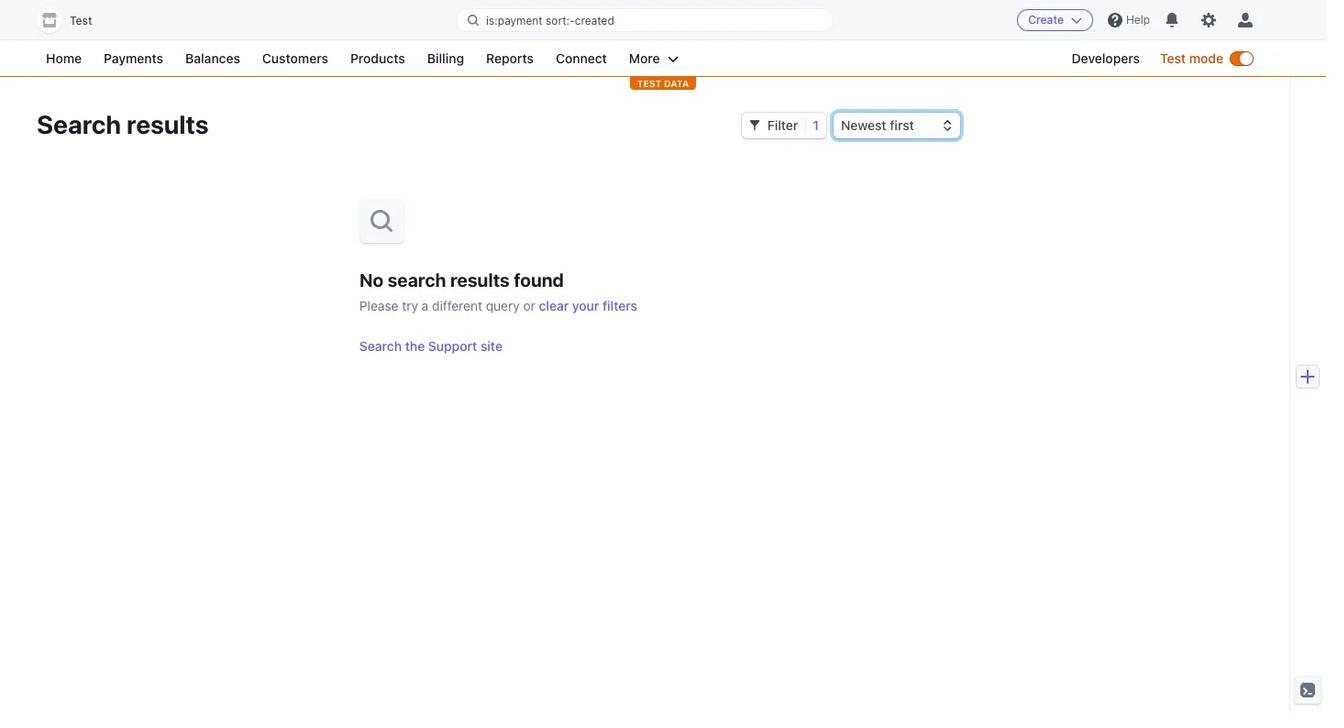 Task type: vqa. For each thing, say whether or not it's contained in the screenshot.
Payments Link
yes



Task type: locate. For each thing, give the bounding box(es) containing it.
products link
[[341, 48, 414, 70]]

customers
[[262, 50, 328, 66]]

create button
[[1017, 9, 1093, 31]]

0 vertical spatial test
[[70, 14, 92, 28]]

clear
[[539, 298, 569, 314]]

the
[[405, 338, 425, 354]]

billing
[[427, 50, 464, 66]]

None search field
[[457, 9, 833, 32]]

or
[[523, 298, 535, 314]]

mode
[[1189, 50, 1223, 66]]

1 horizontal spatial search
[[359, 338, 402, 354]]

search the support site link
[[359, 338, 503, 354]]

1 vertical spatial results
[[450, 270, 510, 291]]

search for search results
[[37, 109, 121, 139]]

please
[[359, 298, 398, 314]]

1 horizontal spatial test
[[1160, 50, 1186, 66]]

test data
[[637, 78, 689, 89]]

Search… text field
[[457, 9, 833, 32]]

search for search the support site
[[359, 338, 402, 354]]

test left mode
[[1160, 50, 1186, 66]]

no search results found please try a different query or clear your filters
[[359, 270, 637, 314]]

home
[[46, 50, 82, 66]]

results inside no search results found please try a different query or clear your filters
[[450, 270, 510, 291]]

found
[[514, 270, 564, 291]]

results down payments link
[[127, 109, 209, 139]]

0 horizontal spatial test
[[70, 14, 92, 28]]

balances
[[185, 50, 240, 66]]

more
[[629, 50, 660, 66]]

results
[[127, 109, 209, 139], [450, 270, 510, 291]]

payments link
[[95, 48, 172, 70]]

test
[[637, 78, 661, 89]]

search down the 'home' link
[[37, 109, 121, 139]]

results up the different
[[450, 270, 510, 291]]

1 horizontal spatial results
[[450, 270, 510, 291]]

test
[[70, 14, 92, 28], [1160, 50, 1186, 66]]

0 vertical spatial search
[[37, 109, 121, 139]]

0 horizontal spatial search
[[37, 109, 121, 139]]

test up home
[[70, 14, 92, 28]]

search left the
[[359, 338, 402, 354]]

search
[[37, 109, 121, 139], [359, 338, 402, 354]]

test inside "button"
[[70, 14, 92, 28]]

test for test mode
[[1160, 50, 1186, 66]]

1 vertical spatial search
[[359, 338, 402, 354]]

more button
[[620, 48, 687, 70]]

search results
[[37, 109, 209, 139]]

0 vertical spatial results
[[127, 109, 209, 139]]

1 vertical spatial test
[[1160, 50, 1186, 66]]



Task type: describe. For each thing, give the bounding box(es) containing it.
clear your filters button
[[539, 297, 637, 315]]

billing link
[[418, 48, 473, 70]]

try
[[402, 298, 418, 314]]

test for test
[[70, 14, 92, 28]]

developers link
[[1062, 48, 1149, 70]]

search
[[388, 270, 446, 291]]

help button
[[1100, 6, 1157, 35]]

query
[[486, 298, 520, 314]]

test mode
[[1160, 50, 1223, 66]]

developers
[[1072, 50, 1140, 66]]

no
[[359, 270, 384, 291]]

different
[[432, 298, 482, 314]]

filter
[[767, 117, 798, 133]]

test button
[[37, 7, 111, 33]]

a
[[422, 298, 429, 314]]

data
[[664, 78, 689, 89]]

reports
[[486, 50, 534, 66]]

search the support site
[[359, 338, 503, 354]]

payments
[[104, 50, 163, 66]]

reports link
[[477, 48, 543, 70]]

balances link
[[176, 48, 249, 70]]

connect
[[556, 50, 607, 66]]

create
[[1028, 13, 1064, 27]]

support
[[428, 338, 477, 354]]

1
[[813, 117, 819, 133]]

products
[[350, 50, 405, 66]]

0 horizontal spatial results
[[127, 109, 209, 139]]

svg image
[[749, 120, 760, 131]]

home link
[[37, 48, 91, 70]]

site
[[480, 338, 503, 354]]

connect link
[[547, 48, 616, 70]]

customers link
[[253, 48, 337, 70]]

help
[[1126, 13, 1150, 27]]

filters
[[602, 298, 637, 314]]

your
[[572, 298, 599, 314]]



